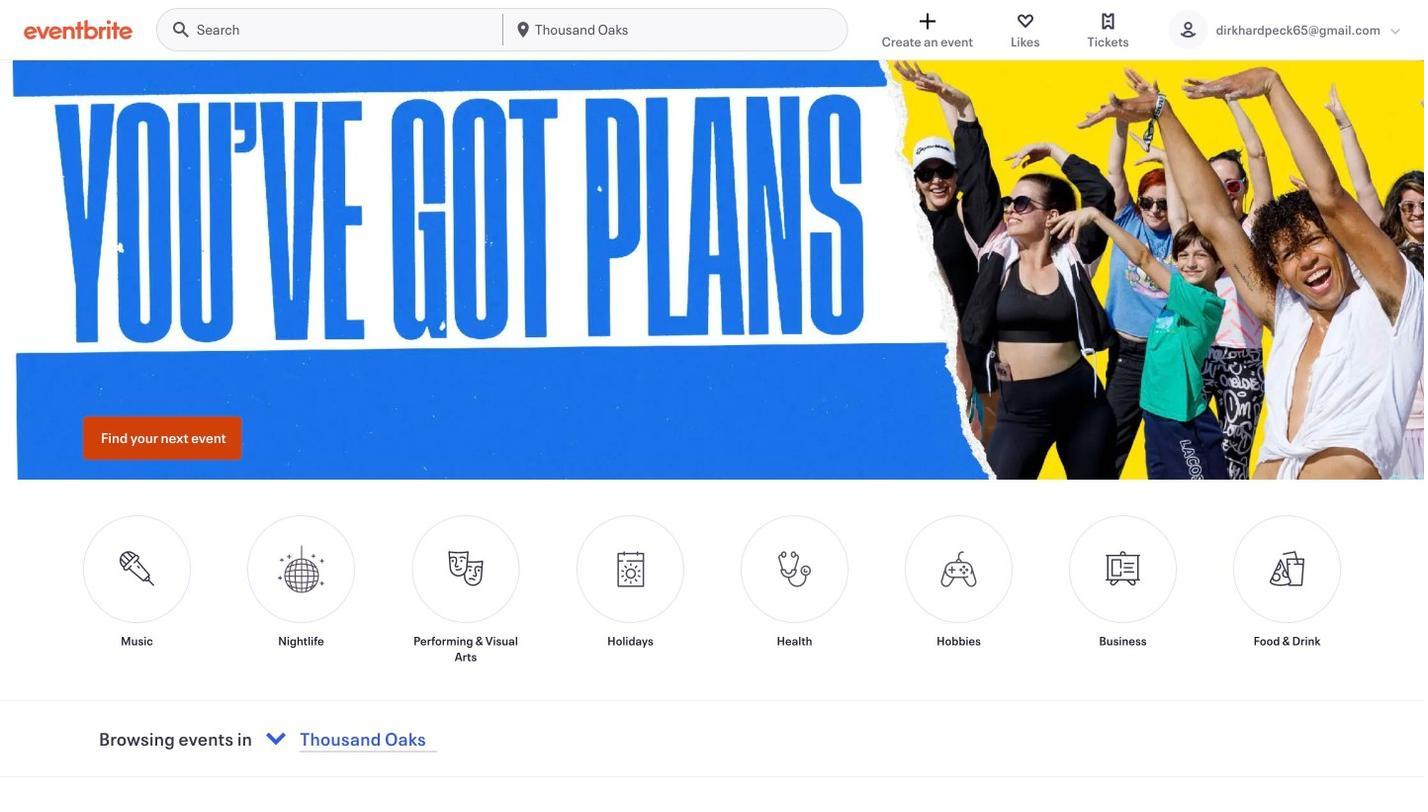 Task type: describe. For each thing, give the bounding box(es) containing it.
eventbrite image
[[24, 20, 133, 40]]

homepage header image
[[0, 59, 1425, 480]]



Task type: locate. For each thing, give the bounding box(es) containing it.
main navigation element
[[156, 8, 849, 51]]

None text field
[[294, 715, 547, 763]]



Task type: vqa. For each thing, say whether or not it's contained in the screenshot.
Main Navigation element
yes



